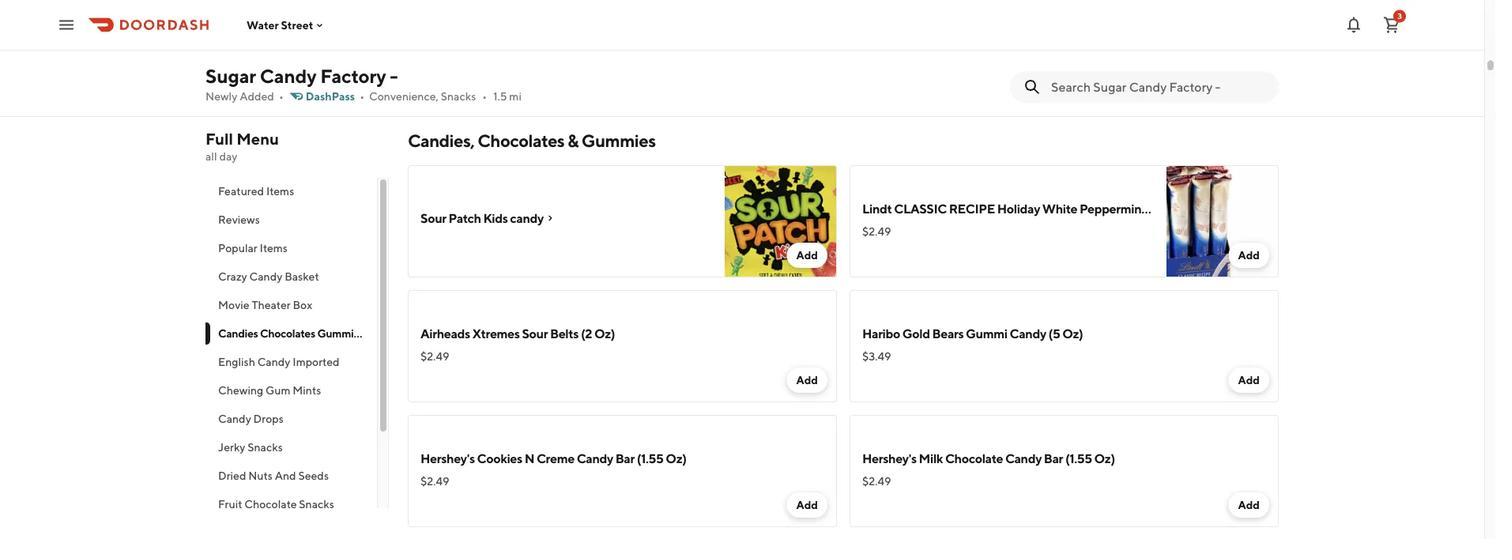 Task type: locate. For each thing, give the bounding box(es) containing it.
basket
[[285, 270, 319, 283]]

snacks down 'seeds'
[[299, 498, 334, 511]]

0 vertical spatial snacks
[[441, 90, 476, 103]]

-
[[390, 64, 398, 87]]

movie
[[218, 298, 250, 311]]

• down the factory
[[360, 90, 364, 103]]

snacks
[[441, 90, 476, 103], [248, 441, 283, 454], [299, 498, 334, 511]]

1 vertical spatial snacks
[[248, 441, 283, 454]]

1 horizontal spatial hershey's
[[862, 451, 917, 466]]

and
[[275, 469, 296, 482]]

reviews button
[[206, 206, 377, 234]]

fruit
[[218, 498, 242, 511]]

1 vertical spatial items
[[260, 242, 288, 255]]

1 horizontal spatial chocolates
[[478, 130, 565, 151]]

0 horizontal spatial gummies
[[317, 327, 364, 340]]

fruit chocolate snacks button
[[206, 490, 377, 519]]

mi
[[509, 90, 522, 103]]

1 horizontal spatial snacks
[[299, 498, 334, 511]]

items
[[266, 185, 294, 198], [260, 242, 288, 255]]

1
[[1281, 201, 1285, 216]]

candy drops button
[[206, 405, 377, 433]]

candy
[[260, 64, 317, 87], [1209, 201, 1245, 216], [249, 270, 282, 283], [1010, 326, 1046, 341], [257, 355, 291, 368], [218, 412, 251, 425], [577, 451, 613, 466], [1005, 451, 1042, 466]]

dashpass •
[[306, 90, 364, 103]]

lindt classic recipe holiday white peppermint chocolate candy stick, 1 count
[[862, 201, 1323, 216]]

$2.49 for lindt classic recipe holiday white peppermint chocolate candy stick, 1 count
[[862, 225, 891, 238]]

1 horizontal spatial chocolate
[[945, 451, 1003, 466]]

hershey's
[[421, 451, 475, 466], [862, 451, 917, 466]]

2 horizontal spatial •
[[482, 90, 487, 103]]

items for popular items
[[260, 242, 288, 255]]

add for hershey's cookies n creme candy bar (1.55 oz)
[[796, 498, 818, 511]]

0 horizontal spatial snacks
[[248, 441, 283, 454]]

0 vertical spatial gummies
[[582, 130, 656, 151]]

chewing gum mints button
[[206, 376, 377, 405]]

gummies up imported
[[317, 327, 364, 340]]

sour patch kids candy
[[421, 211, 544, 226]]

2 hershey's from the left
[[862, 451, 917, 466]]

jerky snacks button
[[206, 433, 377, 462]]

candy
[[510, 211, 544, 226]]

add button for haribo gold bears gummi candy (5 oz)
[[1229, 368, 1270, 393]]

•
[[279, 90, 284, 103], [360, 90, 364, 103], [482, 90, 487, 103]]

• right added
[[279, 90, 284, 103]]

gummies right &
[[582, 130, 656, 151]]

box
[[293, 298, 312, 311]]

items up reviews button on the top left of the page
[[266, 185, 294, 198]]

3 • from the left
[[482, 90, 487, 103]]

1 hershey's from the left
[[421, 451, 475, 466]]

xtremes
[[472, 326, 520, 341]]

crazy candy basket button
[[206, 262, 377, 291]]

3 button
[[1376, 9, 1408, 41]]

0 vertical spatial chocolate
[[1149, 201, 1207, 216]]

hershey's left cookies
[[421, 451, 475, 466]]

1 vertical spatial chocolates
[[260, 327, 315, 340]]

0 horizontal spatial chocolates
[[260, 327, 315, 340]]

0 horizontal spatial (1.55
[[637, 451, 664, 466]]

0 horizontal spatial sour
[[421, 211, 446, 226]]

1 vertical spatial gummies
[[317, 327, 364, 340]]

1 (1.55 from the left
[[637, 451, 664, 466]]

street
[[281, 18, 313, 31]]

oz)
[[594, 326, 615, 341], [1063, 326, 1083, 341], [666, 451, 687, 466], [1095, 451, 1115, 466]]

items up crazy candy basket
[[260, 242, 288, 255]]

theater
[[252, 298, 291, 311]]

2 horizontal spatial snacks
[[441, 90, 476, 103]]

0 horizontal spatial chocolate
[[244, 498, 297, 511]]

chocolate down dried nuts and seeds
[[244, 498, 297, 511]]

sour left belts
[[522, 326, 548, 341]]

chocolate inside button
[[244, 498, 297, 511]]

items inside 'button'
[[266, 185, 294, 198]]

0 horizontal spatial •
[[279, 90, 284, 103]]

$2.49
[[862, 225, 891, 238], [421, 350, 449, 363], [421, 475, 449, 488], [862, 475, 891, 488]]

2 horizontal spatial chocolate
[[1149, 201, 1207, 216]]

english candy imported button
[[206, 348, 377, 376]]

snacks down drops
[[248, 441, 283, 454]]

hershey's left milk
[[862, 451, 917, 466]]

open menu image
[[57, 15, 76, 34]]

full menu all day
[[206, 130, 279, 163]]

3
[[1398, 11, 1402, 21]]

lindt classic recipe holiday white peppermint chocolate candy stick, 1 count image
[[1167, 165, 1279, 277]]

1 horizontal spatial sour
[[522, 326, 548, 341]]

dashpass
[[306, 90, 355, 103]]

add button
[[787, 243, 828, 268], [1229, 243, 1270, 268], [787, 368, 828, 393], [1229, 368, 1270, 393], [787, 493, 828, 518], [1229, 493, 1270, 518]]

chocolate right the "peppermint"
[[1149, 201, 1207, 216]]

gummi
[[966, 326, 1008, 341]]

snacks for jerky
[[248, 441, 283, 454]]

chewing
[[218, 384, 263, 397]]

0 horizontal spatial bar
[[616, 451, 635, 466]]

chocolates down mi
[[478, 130, 565, 151]]

chocolates down movie theater box button
[[260, 327, 315, 340]]

factory
[[320, 64, 386, 87]]

newly
[[206, 90, 237, 103]]

items inside button
[[260, 242, 288, 255]]

crazy
[[218, 270, 247, 283]]

1 horizontal spatial (1.55
[[1066, 451, 1092, 466]]

sour left patch
[[421, 211, 446, 226]]

water street button
[[247, 18, 326, 31]]

imported
[[293, 355, 340, 368]]

0 vertical spatial chocolates
[[478, 130, 565, 151]]

fruit chocolate snacks
[[218, 498, 334, 511]]

add
[[796, 249, 818, 262], [1238, 249, 1260, 262], [796, 374, 818, 387], [1238, 374, 1260, 387], [796, 498, 818, 511], [1238, 498, 1260, 511]]

0 vertical spatial items
[[266, 185, 294, 198]]

creme
[[537, 451, 575, 466]]

1 horizontal spatial bar
[[1044, 451, 1063, 466]]

candies,
[[408, 130, 475, 151]]

sugar
[[206, 64, 256, 87]]

airheads xtremes sour belts (2 oz)
[[421, 326, 615, 341]]

candy drops
[[218, 412, 284, 425]]

bar
[[616, 451, 635, 466], [1044, 451, 1063, 466]]

2 vertical spatial chocolate
[[244, 498, 297, 511]]

1 vertical spatial sour
[[522, 326, 548, 341]]

1 • from the left
[[279, 90, 284, 103]]

1 horizontal spatial gummies
[[582, 130, 656, 151]]

nuts
[[248, 469, 273, 482]]

(1.55
[[637, 451, 664, 466], [1066, 451, 1092, 466]]

• left the 1.5
[[482, 90, 487, 103]]

2 bar from the left
[[1044, 451, 1063, 466]]

gummies
[[582, 130, 656, 151], [317, 327, 364, 340]]

snacks left the 1.5
[[441, 90, 476, 103]]

kids
[[483, 211, 508, 226]]

sugar candy factory -
[[206, 64, 398, 87]]

stick,
[[1247, 201, 1278, 216]]

featured items
[[218, 185, 294, 198]]

chocolate right milk
[[945, 451, 1003, 466]]

1.5
[[493, 90, 507, 103]]

$4.49
[[421, 45, 450, 58]]

peppermint
[[1080, 201, 1146, 216]]

featured items button
[[206, 177, 377, 206]]

english candy imported
[[218, 355, 340, 368]]

1 horizontal spatial •
[[360, 90, 364, 103]]

2 • from the left
[[360, 90, 364, 103]]

0 horizontal spatial hershey's
[[421, 451, 475, 466]]



Task type: vqa. For each thing, say whether or not it's contained in the screenshot.
Airheads Xtremes Sour Belts (2 Oz)'s the Add button
yes



Task type: describe. For each thing, give the bounding box(es) containing it.
drops
[[253, 412, 284, 425]]

popular items button
[[206, 234, 377, 262]]

movie theater box
[[218, 298, 312, 311]]

airheads
[[421, 326, 470, 341]]

water
[[247, 18, 279, 31]]

chewing gum mints
[[218, 384, 321, 397]]

• for newly added •
[[279, 90, 284, 103]]

haribo gold bears gummi candy (5 oz)
[[862, 326, 1083, 341]]

&
[[568, 130, 579, 151]]

candies, chocolates  & gummies
[[408, 130, 656, 151]]

1 bar from the left
[[616, 451, 635, 466]]

add for haribo gold bears gummi candy (5 oz)
[[1238, 374, 1260, 387]]

(2
[[581, 326, 592, 341]]

notification bell image
[[1345, 15, 1364, 34]]

gold
[[903, 326, 930, 341]]

haribo
[[862, 326, 900, 341]]

added
[[240, 90, 274, 103]]

$2.49 for airheads xtremes sour belts (2 oz)
[[421, 350, 449, 363]]

add for hershey's milk chocolate candy bar (1.55 oz)
[[1238, 498, 1260, 511]]

english
[[218, 355, 255, 368]]

popular items
[[218, 242, 288, 255]]

crazy candy basket
[[218, 270, 319, 283]]

dried nuts and seeds button
[[206, 462, 377, 490]]

hershey's for hershey's cookies n creme candy bar (1.55 oz)
[[421, 451, 475, 466]]

hershey's cookies n creme candy bar (1.55 oz)
[[421, 451, 687, 466]]

reviews
[[218, 213, 260, 226]]

n
[[525, 451, 534, 466]]

gum
[[266, 384, 291, 397]]

water street
[[247, 18, 313, 31]]

1 vertical spatial chocolate
[[945, 451, 1003, 466]]

recipe
[[949, 201, 995, 216]]

(5
[[1049, 326, 1060, 341]]

hershey's for hershey's milk chocolate candy bar (1.55 oz)
[[862, 451, 917, 466]]

jerky snacks
[[218, 441, 283, 454]]

$2.49 for hershey's milk chocolate candy bar (1.55 oz)
[[862, 475, 891, 488]]

add button for airheads xtremes sour belts (2 oz)
[[787, 368, 828, 393]]

snacks for convenience,
[[441, 90, 476, 103]]

candies
[[218, 327, 258, 340]]

hershey's milk chocolate candy bar (1.55 oz)
[[862, 451, 1115, 466]]

featured
[[218, 185, 264, 198]]

items for featured items
[[266, 185, 294, 198]]

holiday
[[997, 201, 1040, 216]]

$3.49
[[862, 350, 891, 363]]

chocolates for candies,
[[478, 130, 565, 151]]

mints
[[293, 384, 321, 397]]

menu
[[237, 130, 279, 148]]

Item Search search field
[[1051, 78, 1266, 96]]

3 items, open order cart image
[[1383, 15, 1402, 34]]

belts
[[550, 326, 579, 341]]

day
[[219, 150, 238, 163]]

white
[[1043, 201, 1078, 216]]

all
[[206, 150, 217, 163]]

jerky
[[218, 441, 245, 454]]

sour patch kids candy image
[[725, 165, 837, 277]]

classic
[[894, 201, 947, 216]]

cookies
[[477, 451, 522, 466]]

2 vertical spatial snacks
[[299, 498, 334, 511]]

0 vertical spatial sour
[[421, 211, 446, 226]]

lindt
[[862, 201, 892, 216]]

twizzlers bites cherry flavor - 5oz image
[[725, 0, 837, 97]]

• for convenience, snacks • 1.5 mi
[[482, 90, 487, 103]]

candies chocolates gummies
[[218, 327, 364, 340]]

$2.49 for hershey's cookies n creme candy bar (1.55 oz)
[[421, 475, 449, 488]]

full
[[206, 130, 233, 148]]

dried nuts and seeds
[[218, 469, 329, 482]]

bears
[[932, 326, 964, 341]]

newly added •
[[206, 90, 284, 103]]

add for airheads xtremes sour belts (2 oz)
[[796, 374, 818, 387]]

chocolates for candies
[[260, 327, 315, 340]]

2 (1.55 from the left
[[1066, 451, 1092, 466]]

movie theater box button
[[206, 291, 377, 319]]

dried
[[218, 469, 246, 482]]

add button for hershey's cookies n creme candy bar (1.55 oz)
[[787, 493, 828, 518]]

add button for hershey's milk chocolate candy bar (1.55 oz)
[[1229, 493, 1270, 518]]

convenience, snacks • 1.5 mi
[[369, 90, 522, 103]]

seeds
[[298, 469, 329, 482]]

convenience,
[[369, 90, 439, 103]]

popular
[[218, 242, 258, 255]]

milk
[[919, 451, 943, 466]]

patch
[[449, 211, 481, 226]]

count
[[1287, 201, 1323, 216]]



